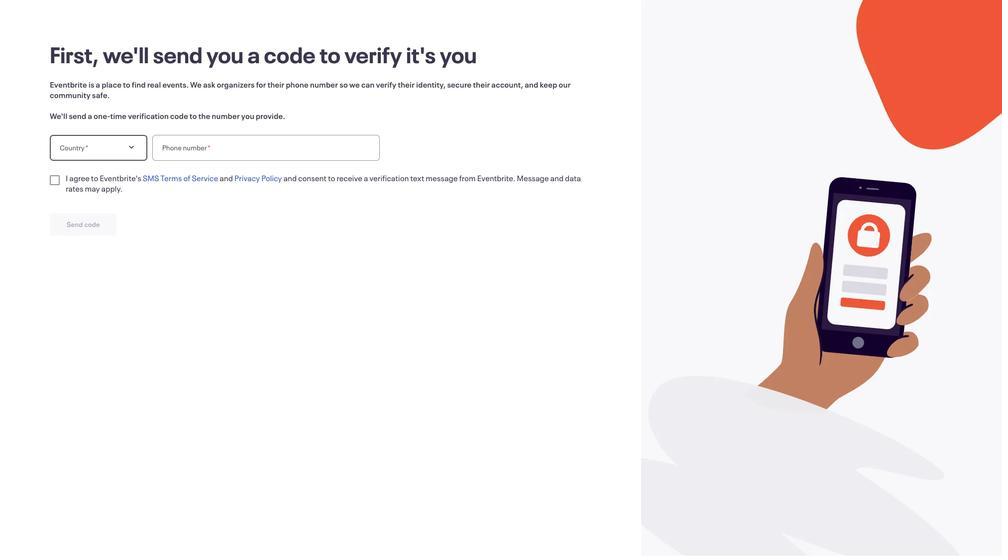 Task type: locate. For each thing, give the bounding box(es) containing it.
1 vertical spatial send
[[69, 111, 86, 121]]

number right phone
[[183, 143, 207, 152]]

policy
[[262, 173, 282, 183]]

0 horizontal spatial verification
[[128, 111, 169, 121]]

and inside eventbrite is a place to find real events. we ask organizers for their phone number so we can verify their identity, secure their account, and keep our community safe.
[[525, 79, 539, 90]]

0 horizontal spatial *
[[86, 143, 88, 152]]

eventbrite.
[[477, 173, 516, 183]]

number right the
[[212, 111, 240, 121]]

their right for
[[268, 79, 285, 90]]

a right is
[[96, 79, 100, 90]]

to inside and consent to receive a verification text message from eventbrite. message and data rates may apply.
[[328, 173, 335, 183]]

number left so
[[310, 79, 338, 90]]

2 vertical spatial code
[[84, 220, 100, 229]]

eventbrite
[[50, 79, 87, 90]]

text
[[411, 173, 425, 183]]

0 horizontal spatial code
[[84, 220, 100, 229]]

to up so
[[320, 40, 341, 69]]

first, we'll send you a code to verify it's you
[[50, 40, 477, 69]]

send
[[153, 40, 203, 69], [69, 111, 86, 121]]

message
[[426, 173, 458, 183]]

to left receive
[[328, 173, 335, 183]]

None field
[[212, 135, 370, 161]]

i agree to eventbrite's sms terms of service and privacy policy
[[66, 173, 282, 183]]

a
[[248, 40, 260, 69], [96, 79, 100, 90], [88, 111, 92, 121], [364, 173, 368, 183]]

code right send
[[84, 220, 100, 229]]

and
[[525, 79, 539, 90], [220, 173, 233, 183], [284, 173, 297, 183], [551, 173, 564, 183]]

ask
[[203, 79, 216, 90]]

to left find
[[123, 79, 130, 90]]

i
[[66, 173, 68, 183]]

2 horizontal spatial number
[[310, 79, 338, 90]]

*
[[86, 143, 88, 152], [208, 143, 211, 152]]

0 vertical spatial verification
[[128, 111, 169, 121]]

send right we'll
[[69, 111, 86, 121]]

0 horizontal spatial number
[[183, 143, 207, 152]]

1 horizontal spatial code
[[170, 111, 188, 121]]

organizers
[[217, 79, 255, 90]]

can
[[362, 79, 375, 90]]

real
[[147, 79, 161, 90]]

their
[[268, 79, 285, 90], [398, 79, 415, 90], [473, 79, 490, 90]]

terms
[[161, 173, 182, 183]]

send
[[67, 220, 83, 229]]

2 horizontal spatial their
[[473, 79, 490, 90]]

may
[[85, 183, 100, 194]]

send code
[[67, 220, 100, 229]]

code
[[264, 40, 316, 69], [170, 111, 188, 121], [84, 220, 100, 229]]

a right receive
[[364, 173, 368, 183]]

verification
[[128, 111, 169, 121], [370, 173, 409, 183]]

2 horizontal spatial code
[[264, 40, 316, 69]]

you
[[207, 40, 244, 69], [440, 40, 477, 69], [241, 111, 254, 121]]

verify up can
[[345, 40, 402, 69]]

message
[[517, 173, 549, 183]]

verify
[[345, 40, 402, 69], [376, 79, 397, 90]]

to
[[320, 40, 341, 69], [123, 79, 130, 90], [190, 111, 197, 121], [91, 173, 98, 183], [328, 173, 335, 183]]

0 horizontal spatial their
[[268, 79, 285, 90]]

2 * from the left
[[208, 143, 211, 152]]

our
[[559, 79, 571, 90]]

you left the provide.
[[241, 111, 254, 121]]

1 vertical spatial number
[[212, 111, 240, 121]]

verification inside and consent to receive a verification text message from eventbrite. message and data rates may apply.
[[370, 173, 409, 183]]

data
[[566, 173, 581, 183]]

send up events.
[[153, 40, 203, 69]]

verification left text
[[370, 173, 409, 183]]

0 vertical spatial number
[[310, 79, 338, 90]]

code left the
[[170, 111, 188, 121]]

a left one- on the top of page
[[88, 111, 92, 121]]

verify right can
[[376, 79, 397, 90]]

3 their from the left
[[473, 79, 490, 90]]

privacy policy link
[[235, 173, 282, 183]]

1 vertical spatial verify
[[376, 79, 397, 90]]

one-
[[94, 111, 110, 121]]

verification right "time"
[[128, 111, 169, 121]]

country
[[60, 143, 85, 152]]

you up secure
[[440, 40, 477, 69]]

and left data
[[551, 173, 564, 183]]

sms terms of service link
[[143, 173, 218, 183]]

we'll send a one-time verification code to the number you provide.
[[50, 111, 285, 121]]

1 horizontal spatial their
[[398, 79, 415, 90]]

their right secure
[[473, 79, 490, 90]]

a inside eventbrite is a place to find real events. we ask organizers for their phone number so we can verify their identity, secure their account, and keep our community safe.
[[96, 79, 100, 90]]

2 vertical spatial number
[[183, 143, 207, 152]]

you up organizers
[[207, 40, 244, 69]]

* up service
[[208, 143, 211, 152]]

0 vertical spatial verify
[[345, 40, 402, 69]]

verify inside eventbrite is a place to find real events. we ask organizers for their phone number so we can verify their identity, secure their account, and keep our community safe.
[[376, 79, 397, 90]]

1 vertical spatial verification
[[370, 173, 409, 183]]

a inside and consent to receive a verification text message from eventbrite. message and data rates may apply.
[[364, 173, 368, 183]]

* right country
[[86, 143, 88, 152]]

place
[[102, 79, 122, 90]]

1 horizontal spatial verification
[[370, 173, 409, 183]]

time
[[110, 111, 127, 121]]

account,
[[492, 79, 524, 90]]

1 horizontal spatial send
[[153, 40, 203, 69]]

1 vertical spatial code
[[170, 111, 188, 121]]

and right policy
[[284, 173, 297, 183]]

1 horizontal spatial number
[[212, 111, 240, 121]]

apply.
[[101, 183, 123, 194]]

eventbrite's
[[100, 173, 141, 183]]

1 horizontal spatial *
[[208, 143, 211, 152]]

eventbrite is a place to find real events. we ask organizers for their phone number so we can verify their identity, secure their account, and keep our community safe.
[[50, 79, 571, 100]]

for
[[256, 79, 266, 90]]

code up phone
[[264, 40, 316, 69]]

the
[[198, 111, 210, 121]]

and left keep
[[525, 79, 539, 90]]

their left identity,
[[398, 79, 415, 90]]

number
[[310, 79, 338, 90], [212, 111, 240, 121], [183, 143, 207, 152]]



Task type: describe. For each thing, give the bounding box(es) containing it.
to right agree
[[91, 173, 98, 183]]

to inside eventbrite is a place to find real events. we ask organizers for their phone number so we can verify their identity, secure their account, and keep our community safe.
[[123, 79, 130, 90]]

events.
[[162, 79, 189, 90]]

country *
[[60, 143, 88, 152]]

secure
[[447, 79, 472, 90]]

rates
[[66, 183, 83, 194]]

sms
[[143, 173, 159, 183]]

code inside button
[[84, 220, 100, 229]]

2 their from the left
[[398, 79, 415, 90]]

we'll
[[103, 40, 149, 69]]

verification for time
[[128, 111, 169, 121]]

keep
[[540, 79, 558, 90]]

send code button
[[50, 214, 117, 236]]

and left privacy
[[220, 173, 233, 183]]

we
[[350, 79, 360, 90]]

consent
[[298, 173, 327, 183]]

provide.
[[256, 111, 285, 121]]

of
[[184, 173, 191, 183]]

0 vertical spatial send
[[153, 40, 203, 69]]

so
[[340, 79, 348, 90]]

it's
[[406, 40, 436, 69]]

1 * from the left
[[86, 143, 88, 152]]

agree
[[69, 173, 90, 183]]

find
[[132, 79, 146, 90]]

number inside eventbrite is a place to find real events. we ask organizers for their phone number so we can verify their identity, secure their account, and keep our community safe.
[[310, 79, 338, 90]]

0 horizontal spatial send
[[69, 111, 86, 121]]

safe.
[[92, 90, 110, 100]]

service
[[192, 173, 218, 183]]

to left the
[[190, 111, 197, 121]]

privacy
[[235, 173, 260, 183]]

first,
[[50, 40, 99, 69]]

1 their from the left
[[268, 79, 285, 90]]

from
[[460, 173, 476, 183]]

community
[[50, 90, 91, 100]]

verification for a
[[370, 173, 409, 183]]

identity,
[[416, 79, 446, 90]]

and consent to receive a verification text message from eventbrite. message and data rates may apply.
[[66, 173, 581, 194]]

phone
[[162, 143, 182, 152]]

is
[[88, 79, 94, 90]]

a up for
[[248, 40, 260, 69]]

we
[[190, 79, 202, 90]]

0 vertical spatial code
[[264, 40, 316, 69]]

we'll
[[50, 111, 67, 121]]

receive
[[337, 173, 363, 183]]

phone
[[286, 79, 309, 90]]

phone number *
[[162, 143, 211, 152]]



